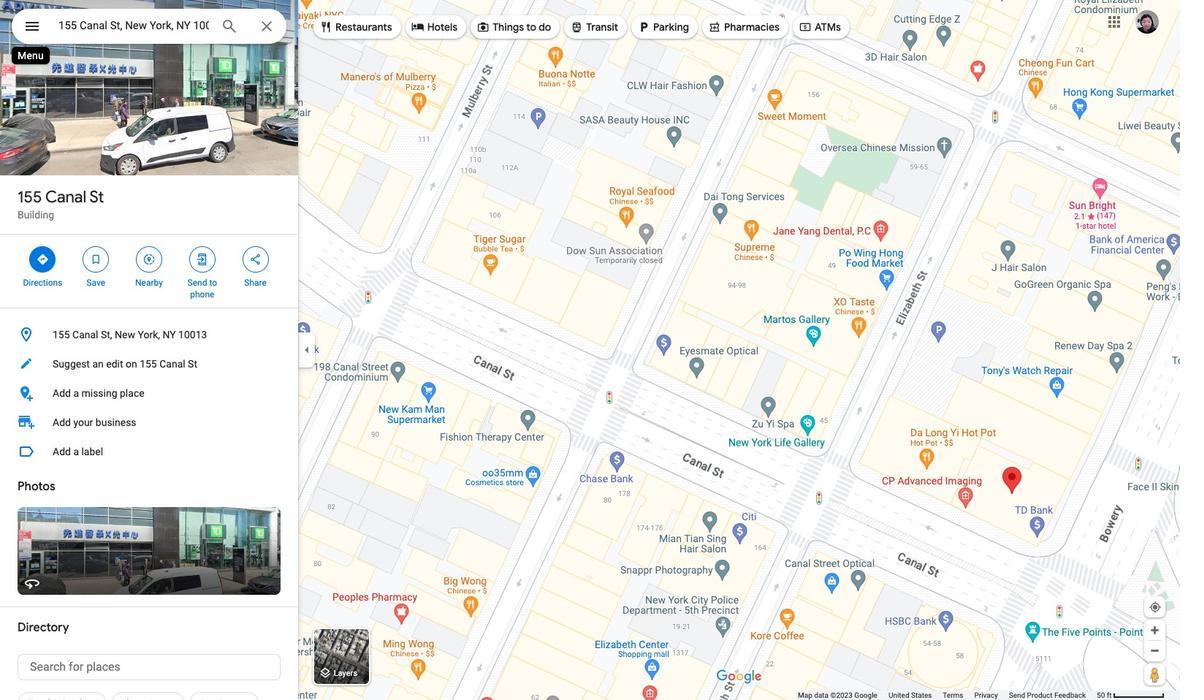 Task type: vqa. For each thing, say whether or not it's contained in the screenshot.
topmost Send
yes



Task type: locate. For each thing, give the bounding box(es) containing it.
add left label at the left of the page
[[53, 446, 71, 457]]

send inside 'send to phone'
[[187, 278, 207, 288]]

terms button
[[943, 691, 964, 700]]

2 a from the top
[[73, 446, 79, 457]]

footer containing map data ©2023 google
[[798, 691, 1097, 700]]

map data ©2023 google
[[798, 691, 878, 699]]

google account: michele murakami  
(michele.murakami@adept.ai) image
[[1136, 10, 1159, 33]]

share
[[244, 278, 267, 288]]

canal down ny
[[159, 358, 185, 370]]

things
[[493, 20, 524, 34]]

2 add from the top
[[53, 417, 71, 428]]

155 inside 155 canal st building
[[18, 187, 42, 208]]

ft
[[1107, 691, 1112, 699]]

states
[[911, 691, 932, 699]]

1 vertical spatial a
[[73, 446, 79, 457]]

add for add a missing place
[[53, 387, 71, 399]]

send inside button
[[1009, 691, 1025, 699]]

send up phone
[[187, 278, 207, 288]]


[[249, 251, 262, 267]]

a
[[73, 387, 79, 399], [73, 446, 79, 457]]

1 vertical spatial canal
[[72, 329, 98, 341]]

st inside 155 canal st building
[[90, 187, 104, 208]]

add left your
[[53, 417, 71, 428]]

 restaurants
[[319, 19, 392, 35]]

0 vertical spatial to
[[526, 20, 536, 34]]

0 vertical spatial send
[[187, 278, 207, 288]]

a left label at the left of the page
[[73, 446, 79, 457]]

None field
[[58, 17, 209, 34]]

0 horizontal spatial to
[[209, 278, 217, 288]]

canal left st,
[[72, 329, 98, 341]]

2 vertical spatial add
[[53, 446, 71, 457]]

united states
[[889, 691, 932, 699]]

to inside  things to do
[[526, 20, 536, 34]]

canal inside 155 canal st building
[[45, 187, 86, 208]]

1 horizontal spatial st
[[188, 358, 197, 370]]

send for send product feedback
[[1009, 691, 1025, 699]]

privacy
[[974, 691, 998, 699]]

155 up the building
[[18, 187, 42, 208]]

add for add a label
[[53, 446, 71, 457]]


[[637, 19, 650, 35]]

to inside 'send to phone'
[[209, 278, 217, 288]]

1 horizontal spatial to
[[526, 20, 536, 34]]

0 vertical spatial st
[[90, 187, 104, 208]]

ny
[[163, 329, 176, 341]]

hotels
[[427, 20, 458, 34]]

canal
[[45, 187, 86, 208], [72, 329, 98, 341], [159, 358, 185, 370]]

2 vertical spatial 155
[[140, 358, 157, 370]]

155 canal st, new york, ny 10013
[[53, 329, 207, 341]]

0 vertical spatial a
[[73, 387, 79, 399]]

suggest an edit on 155 canal st
[[53, 358, 197, 370]]

1 vertical spatial to
[[209, 278, 217, 288]]

st down '10013'
[[188, 358, 197, 370]]

suggest an edit on 155 canal st button
[[0, 349, 298, 379]]

0 vertical spatial 155
[[18, 187, 42, 208]]

phone
[[190, 289, 214, 300]]

st
[[90, 187, 104, 208], [188, 358, 197, 370]]

add
[[53, 387, 71, 399], [53, 417, 71, 428], [53, 446, 71, 457]]

155 canal st main content
[[0, 0, 298, 700]]

155 inside button
[[140, 358, 157, 370]]

155 inside button
[[53, 329, 70, 341]]

add a label
[[53, 446, 103, 457]]

0 vertical spatial canal
[[45, 187, 86, 208]]

suggest
[[53, 358, 90, 370]]

1 vertical spatial add
[[53, 417, 71, 428]]

1 horizontal spatial send
[[1009, 691, 1025, 699]]

layers
[[334, 669, 357, 678]]

canal inside button
[[159, 358, 185, 370]]

zoom in image
[[1150, 625, 1161, 636]]

pharmacies
[[724, 20, 780, 34]]

add a label button
[[0, 437, 298, 466]]

to left do
[[526, 20, 536, 34]]

feedback
[[1055, 691, 1086, 699]]

0 horizontal spatial 155
[[18, 187, 42, 208]]

155
[[18, 187, 42, 208], [53, 329, 70, 341], [140, 358, 157, 370]]


[[142, 251, 156, 267]]

a for label
[[73, 446, 79, 457]]

50 ft
[[1097, 691, 1112, 699]]

to
[[526, 20, 536, 34], [209, 278, 217, 288]]

a left the missing
[[73, 387, 79, 399]]

google maps element
[[0, 0, 1180, 700]]

nearby
[[135, 278, 163, 288]]

0 vertical spatial add
[[53, 387, 71, 399]]

canal inside button
[[72, 329, 98, 341]]

3 add from the top
[[53, 446, 71, 457]]

new
[[115, 329, 135, 341]]

send left product
[[1009, 691, 1025, 699]]

2 horizontal spatial 155
[[140, 358, 157, 370]]

send
[[187, 278, 207, 288], [1009, 691, 1025, 699]]

terms
[[943, 691, 964, 699]]

2 vertical spatial canal
[[159, 358, 185, 370]]

data
[[814, 691, 829, 699]]

1 add from the top
[[53, 387, 71, 399]]


[[411, 19, 424, 35]]

1 vertical spatial send
[[1009, 691, 1025, 699]]

1 vertical spatial 155
[[53, 329, 70, 341]]

1 horizontal spatial 155
[[53, 329, 70, 341]]

None text field
[[18, 654, 281, 680]]

canal up the building
[[45, 187, 86, 208]]

1 vertical spatial st
[[188, 358, 197, 370]]

0 horizontal spatial send
[[187, 278, 207, 288]]

footer inside google maps 'element'
[[798, 691, 1097, 700]]

zoom out image
[[1150, 645, 1161, 656]]

0 horizontal spatial st
[[90, 187, 104, 208]]

show street view coverage image
[[1144, 664, 1166, 685]]

155 up the suggest
[[53, 329, 70, 341]]


[[477, 19, 490, 35]]

footer
[[798, 691, 1097, 700]]

add down the suggest
[[53, 387, 71, 399]]

1 a from the top
[[73, 387, 79, 399]]

to up phone
[[209, 278, 217, 288]]

st up 
[[90, 187, 104, 208]]

map
[[798, 691, 812, 699]]

155 canal st, new york, ny 10013 button
[[0, 320, 298, 349]]

155 right on at the bottom of the page
[[140, 358, 157, 370]]

canal for st
[[45, 187, 86, 208]]



Task type: describe. For each thing, give the bounding box(es) containing it.
add your business link
[[0, 408, 298, 437]]

10013
[[178, 329, 207, 341]]

transit
[[586, 20, 618, 34]]

do
[[539, 20, 551, 34]]

an
[[92, 358, 104, 370]]

155 Canal St, New York, NY 10013 field
[[12, 9, 286, 44]]

restaurants
[[335, 20, 392, 34]]

edit
[[106, 358, 123, 370]]

a for missing
[[73, 387, 79, 399]]

 atms
[[799, 19, 841, 35]]

 search field
[[12, 9, 286, 47]]

none field inside 155 canal st, new york, ny 10013 field
[[58, 17, 209, 34]]


[[23, 16, 41, 37]]

label
[[81, 446, 103, 457]]

add for add your business
[[53, 417, 71, 428]]

add a missing place
[[53, 387, 144, 399]]


[[89, 251, 102, 267]]

send for send to phone
[[187, 278, 207, 288]]

send to phone
[[187, 278, 217, 300]]

parking
[[653, 20, 689, 34]]


[[319, 19, 333, 35]]

canal for st,
[[72, 329, 98, 341]]

send product feedback button
[[1009, 691, 1086, 700]]

on
[[126, 358, 137, 370]]

united states button
[[889, 691, 932, 700]]


[[570, 19, 583, 35]]

 button
[[12, 9, 53, 47]]


[[196, 251, 209, 267]]

add a missing place button
[[0, 379, 298, 408]]

st,
[[101, 329, 112, 341]]

your
[[73, 417, 93, 428]]

business
[[96, 417, 136, 428]]

155 canal st building
[[18, 187, 104, 221]]

155 for st
[[18, 187, 42, 208]]

 hotels
[[411, 19, 458, 35]]

privacy button
[[974, 691, 998, 700]]

place
[[120, 387, 144, 399]]

york,
[[138, 329, 160, 341]]

directory
[[18, 620, 69, 635]]

google
[[855, 691, 878, 699]]

st inside button
[[188, 358, 197, 370]]

send product feedback
[[1009, 691, 1086, 699]]

50 ft button
[[1097, 691, 1165, 699]]

 pharmacies
[[708, 19, 780, 35]]

155 for st,
[[53, 329, 70, 341]]

 transit
[[570, 19, 618, 35]]


[[36, 251, 49, 267]]

directions
[[23, 278, 62, 288]]

 parking
[[637, 19, 689, 35]]

show your location image
[[1149, 601, 1162, 614]]

©2023
[[831, 691, 853, 699]]


[[799, 19, 812, 35]]


[[708, 19, 721, 35]]

missing
[[81, 387, 117, 399]]

save
[[86, 278, 105, 288]]

 things to do
[[477, 19, 551, 35]]

50
[[1097, 691, 1105, 699]]

united
[[889, 691, 910, 699]]

product
[[1027, 691, 1053, 699]]

actions for 155 canal st region
[[0, 235, 298, 308]]

atms
[[815, 20, 841, 34]]

collapse side panel image
[[299, 342, 315, 358]]

photos
[[18, 479, 55, 494]]

add your business
[[53, 417, 136, 428]]

none text field inside 155 canal st main content
[[18, 654, 281, 680]]

building
[[18, 209, 54, 221]]



